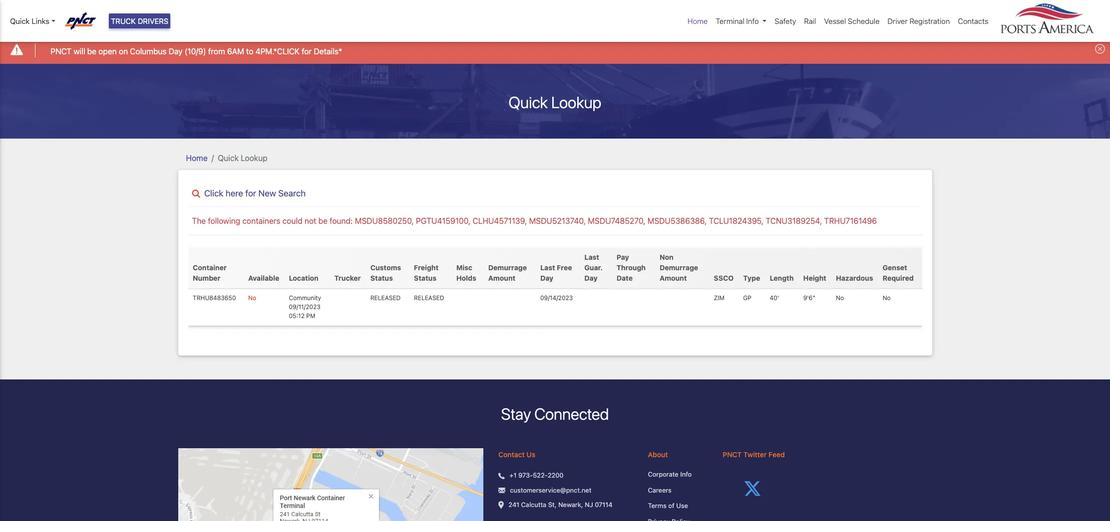 Task type: vqa. For each thing, say whether or not it's contained in the screenshot.
the booking inquiry in the bottom left of the page
no



Task type: describe. For each thing, give the bounding box(es) containing it.
schedule
[[848, 16, 880, 25]]

info for corporate info
[[680, 471, 692, 479]]

safety link
[[771, 11, 800, 31]]

of
[[668, 503, 675, 511]]

2 vertical spatial quick
[[218, 154, 239, 163]]

day inside 'alert'
[[169, 47, 183, 56]]

through
[[617, 264, 646, 272]]

0 horizontal spatial quick
[[10, 16, 30, 25]]

trhu7161496
[[824, 217, 877, 226]]

not
[[305, 217, 316, 226]]

use
[[676, 503, 688, 511]]

here
[[226, 188, 243, 199]]

corporate info
[[648, 471, 692, 479]]

terms of use
[[648, 503, 688, 511]]

calcutta
[[521, 502, 547, 510]]

1 vertical spatial quick lookup
[[218, 154, 268, 163]]

last guar. day
[[585, 253, 603, 283]]

safety
[[775, 16, 796, 25]]

click here for new search link
[[188, 188, 922, 199]]

last free day
[[540, 264, 572, 283]]

0 vertical spatial home
[[688, 16, 708, 25]]

freight
[[414, 264, 439, 272]]

open
[[99, 47, 117, 56]]

pay through date
[[617, 253, 646, 283]]

stay connected
[[501, 405, 609, 424]]

corporate info link
[[648, 471, 708, 480]]

truck drivers
[[111, 16, 168, 25]]

will
[[74, 47, 85, 56]]

connected
[[535, 405, 609, 424]]

3 no from the left
[[883, 295, 891, 302]]

container number
[[193, 264, 227, 283]]

pnct will be open on columbus day (10/9) from 6am to 4pm.*click for details* alert
[[0, 37, 1110, 64]]

guar.
[[585, 264, 603, 272]]

terms of use link
[[648, 502, 708, 512]]

be inside 'alert'
[[87, 47, 96, 56]]

status for freight status
[[414, 274, 437, 283]]

2200
[[548, 472, 564, 480]]

msdu5386386,
[[648, 217, 707, 226]]

1 horizontal spatial quick lookup
[[509, 93, 602, 112]]

rail link
[[800, 11, 820, 31]]

pnct twitter feed
[[723, 451, 785, 460]]

terminal info
[[716, 16, 759, 25]]

location
[[289, 274, 319, 283]]

pnct for pnct will be open on columbus day (10/9) from 6am to 4pm.*click for details*
[[51, 47, 72, 56]]

on
[[119, 47, 128, 56]]

contacts link
[[954, 11, 993, 31]]

info for terminal info
[[746, 16, 759, 25]]

4pm.*click
[[256, 47, 300, 56]]

drivers
[[138, 16, 168, 25]]

st,
[[548, 502, 557, 510]]

pay
[[617, 253, 629, 262]]

available
[[248, 274, 279, 283]]

gp
[[743, 295, 752, 302]]

misc
[[456, 264, 472, 272]]

type
[[743, 274, 760, 283]]

pgtu4159100,
[[416, 217, 471, 226]]

09/14/2023
[[540, 295, 573, 302]]

the following containers could not be found: msdu8580250, pgtu4159100, clhu4571139, msdu5213740, msdu7485270, msdu5386386, tclu1824395, tcnu3189254, trhu7161496
[[192, 217, 877, 226]]

click here for new search
[[204, 188, 306, 199]]

new
[[258, 188, 276, 199]]

pnct will be open on columbus day (10/9) from 6am to 4pm.*click for details*
[[51, 47, 342, 56]]

2 released from the left
[[414, 295, 444, 302]]

amount inside the non demurrage amount
[[660, 274, 687, 283]]

click
[[204, 188, 223, 199]]

rail
[[804, 16, 816, 25]]

length
[[770, 274, 794, 283]]

terminal info link
[[712, 11, 771, 31]]

community 09/11/2023 05:12 pm
[[289, 295, 321, 320]]

(10/9)
[[185, 47, 206, 56]]

to
[[246, 47, 253, 56]]

pnct for pnct twitter feed
[[723, 451, 742, 460]]

customerservice@pnct.net link
[[510, 486, 592, 496]]

customs
[[371, 264, 401, 272]]

vessel schedule
[[824, 16, 880, 25]]

quick links link
[[10, 15, 55, 27]]

containers
[[242, 217, 280, 226]]

1 no from the left
[[248, 295, 256, 302]]

nj
[[585, 502, 593, 510]]

day for last free day
[[540, 274, 554, 283]]

terms
[[648, 503, 667, 511]]

height
[[803, 274, 827, 283]]

genset
[[883, 264, 907, 272]]

1 horizontal spatial home link
[[684, 11, 712, 31]]

0 horizontal spatial lookup
[[241, 154, 268, 163]]

pnct will be open on columbus day (10/9) from 6am to 4pm.*click for details* link
[[51, 45, 342, 57]]



Task type: locate. For each thing, give the bounding box(es) containing it.
details*
[[314, 47, 342, 56]]

0 horizontal spatial quick lookup
[[218, 154, 268, 163]]

no down "required"
[[883, 295, 891, 302]]

non demurrage amount
[[660, 253, 698, 283]]

1 horizontal spatial no
[[836, 295, 844, 302]]

close image
[[1095, 44, 1105, 54]]

last inside last free day
[[540, 264, 555, 272]]

0 horizontal spatial for
[[245, 188, 256, 199]]

released down freight status
[[414, 295, 444, 302]]

1 horizontal spatial demurrage
[[660, 264, 698, 272]]

0 horizontal spatial no
[[248, 295, 256, 302]]

9'6"
[[803, 295, 816, 302]]

non
[[660, 253, 674, 262]]

amount right holds in the left bottom of the page
[[488, 274, 516, 283]]

2 horizontal spatial no
[[883, 295, 891, 302]]

1 horizontal spatial home
[[688, 16, 708, 25]]

genset required
[[883, 264, 914, 283]]

truck drivers link
[[109, 13, 170, 29]]

search
[[278, 188, 306, 199]]

0 vertical spatial be
[[87, 47, 96, 56]]

stay
[[501, 405, 531, 424]]

last inside last guar. day
[[585, 253, 599, 262]]

msdu7485270,
[[588, 217, 646, 226]]

no down available
[[248, 295, 256, 302]]

pnct inside 'alert'
[[51, 47, 72, 56]]

2 status from the left
[[414, 274, 437, 283]]

2 demurrage from the left
[[660, 264, 698, 272]]

day inside last guar. day
[[585, 274, 598, 283]]

amount down non
[[660, 274, 687, 283]]

2 horizontal spatial quick
[[509, 93, 548, 112]]

last left free
[[540, 264, 555, 272]]

demurrage down non
[[660, 264, 698, 272]]

6am
[[227, 47, 244, 56]]

1 horizontal spatial day
[[540, 274, 554, 283]]

be right not
[[318, 217, 328, 226]]

0 vertical spatial last
[[585, 253, 599, 262]]

released down customs status
[[371, 295, 401, 302]]

1 vertical spatial lookup
[[241, 154, 268, 163]]

home link up search image
[[186, 154, 208, 163]]

0 horizontal spatial pnct
[[51, 47, 72, 56]]

found:
[[330, 217, 353, 226]]

contact
[[499, 451, 525, 460]]

40'
[[770, 295, 779, 302]]

corporate
[[648, 471, 679, 479]]

home
[[688, 16, 708, 25], [186, 154, 208, 163]]

feed
[[769, 451, 785, 460]]

0 vertical spatial for
[[302, 47, 312, 56]]

1 horizontal spatial status
[[414, 274, 437, 283]]

amount inside demurrage amount
[[488, 274, 516, 283]]

1 horizontal spatial released
[[414, 295, 444, 302]]

careers
[[648, 487, 672, 495]]

tcnu3189254,
[[766, 217, 822, 226]]

contacts
[[958, 16, 989, 25]]

1 vertical spatial be
[[318, 217, 328, 226]]

0 vertical spatial home link
[[684, 11, 712, 31]]

1 vertical spatial pnct
[[723, 451, 742, 460]]

last for last free day
[[540, 264, 555, 272]]

demurrage right misc holds
[[488, 264, 527, 272]]

truck
[[111, 16, 136, 25]]

1 amount from the left
[[488, 274, 516, 283]]

info up careers link
[[680, 471, 692, 479]]

us
[[527, 451, 535, 460]]

1 horizontal spatial pnct
[[723, 451, 742, 460]]

1 horizontal spatial last
[[585, 253, 599, 262]]

2 no from the left
[[836, 295, 844, 302]]

links
[[32, 16, 49, 25]]

status down freight
[[414, 274, 437, 283]]

home link left terminal
[[684, 11, 712, 31]]

0 horizontal spatial released
[[371, 295, 401, 302]]

msdu8580250,
[[355, 217, 414, 226]]

0 horizontal spatial day
[[169, 47, 183, 56]]

day for last guar. day
[[585, 274, 598, 283]]

twitter
[[744, 451, 767, 460]]

0 horizontal spatial amount
[[488, 274, 516, 283]]

522-
[[533, 472, 548, 480]]

be right will
[[87, 47, 96, 56]]

newark,
[[558, 502, 583, 510]]

customs status
[[371, 264, 401, 283]]

customerservice@pnct.net
[[510, 487, 592, 495]]

1 vertical spatial last
[[540, 264, 555, 272]]

2 horizontal spatial day
[[585, 274, 598, 283]]

released
[[371, 295, 401, 302], [414, 295, 444, 302]]

home left terminal
[[688, 16, 708, 25]]

day up '09/14/2023'
[[540, 274, 554, 283]]

1 horizontal spatial for
[[302, 47, 312, 56]]

search image
[[192, 190, 200, 198]]

home up search image
[[186, 154, 208, 163]]

1 demurrage from the left
[[488, 264, 527, 272]]

lookup
[[551, 93, 602, 112], [241, 154, 268, 163]]

1 released from the left
[[371, 295, 401, 302]]

driver registration link
[[884, 11, 954, 31]]

1 vertical spatial home
[[186, 154, 208, 163]]

amount
[[488, 274, 516, 283], [660, 274, 687, 283]]

2 amount from the left
[[660, 274, 687, 283]]

following
[[208, 217, 240, 226]]

pnct
[[51, 47, 72, 56], [723, 451, 742, 460]]

ssco
[[714, 274, 734, 283]]

careers link
[[648, 486, 708, 496]]

+1 973-522-2200 link
[[510, 472, 564, 481]]

1 horizontal spatial info
[[746, 16, 759, 25]]

community
[[289, 295, 321, 302]]

0 horizontal spatial last
[[540, 264, 555, 272]]

0 vertical spatial lookup
[[551, 93, 602, 112]]

1 horizontal spatial be
[[318, 217, 328, 226]]

be
[[87, 47, 96, 56], [318, 217, 328, 226]]

pm
[[306, 313, 315, 320]]

no down the hazardous
[[836, 295, 844, 302]]

0 horizontal spatial status
[[371, 274, 393, 283]]

status inside customs status
[[371, 274, 393, 283]]

status inside freight status
[[414, 274, 437, 283]]

0 vertical spatial quick
[[10, 16, 30, 25]]

pnct left will
[[51, 47, 72, 56]]

holds
[[456, 274, 476, 283]]

day left (10/9)
[[169, 47, 183, 56]]

demurrage amount
[[488, 264, 527, 283]]

could
[[282, 217, 302, 226]]

last
[[585, 253, 599, 262], [540, 264, 555, 272]]

05:12
[[289, 313, 305, 320]]

last for last guar. day
[[585, 253, 599, 262]]

vessel
[[824, 16, 846, 25]]

status for customs status
[[371, 274, 393, 283]]

0 horizontal spatial be
[[87, 47, 96, 56]]

+1 973-522-2200
[[510, 472, 564, 480]]

freight status
[[414, 264, 439, 283]]

1 vertical spatial for
[[245, 188, 256, 199]]

for right here
[[245, 188, 256, 199]]

vessel schedule link
[[820, 11, 884, 31]]

0 horizontal spatial home link
[[186, 154, 208, 163]]

0 horizontal spatial info
[[680, 471, 692, 479]]

registration
[[910, 16, 950, 25]]

driver
[[888, 16, 908, 25]]

last up guar.
[[585, 253, 599, 262]]

0 vertical spatial info
[[746, 16, 759, 25]]

1 vertical spatial info
[[680, 471, 692, 479]]

zim
[[714, 295, 725, 302]]

container
[[193, 264, 227, 272]]

1 horizontal spatial lookup
[[551, 93, 602, 112]]

clhu4571139,
[[473, 217, 527, 226]]

from
[[208, 47, 225, 56]]

for left details*
[[302, 47, 312, 56]]

date
[[617, 274, 633, 283]]

1 horizontal spatial quick
[[218, 154, 239, 163]]

terminal
[[716, 16, 745, 25]]

241 calcutta st, newark, nj 07114 link
[[509, 501, 613, 511]]

quick links
[[10, 16, 49, 25]]

0 vertical spatial quick lookup
[[509, 93, 602, 112]]

1 horizontal spatial amount
[[660, 274, 687, 283]]

1 status from the left
[[371, 274, 393, 283]]

0 horizontal spatial demurrage
[[488, 264, 527, 272]]

1 vertical spatial home link
[[186, 154, 208, 163]]

for inside 'alert'
[[302, 47, 312, 56]]

pnct left twitter in the bottom of the page
[[723, 451, 742, 460]]

day inside last free day
[[540, 274, 554, 283]]

1 vertical spatial quick
[[509, 93, 548, 112]]

the
[[192, 217, 206, 226]]

0 horizontal spatial home
[[186, 154, 208, 163]]

status down customs
[[371, 274, 393, 283]]

+1
[[510, 472, 517, 480]]

hazardous
[[836, 274, 873, 283]]

day down guar.
[[585, 274, 598, 283]]

07114
[[595, 502, 613, 510]]

0 vertical spatial pnct
[[51, 47, 72, 56]]

info right terminal
[[746, 16, 759, 25]]

quick lookup
[[509, 93, 602, 112], [218, 154, 268, 163]]

number
[[193, 274, 220, 283]]



